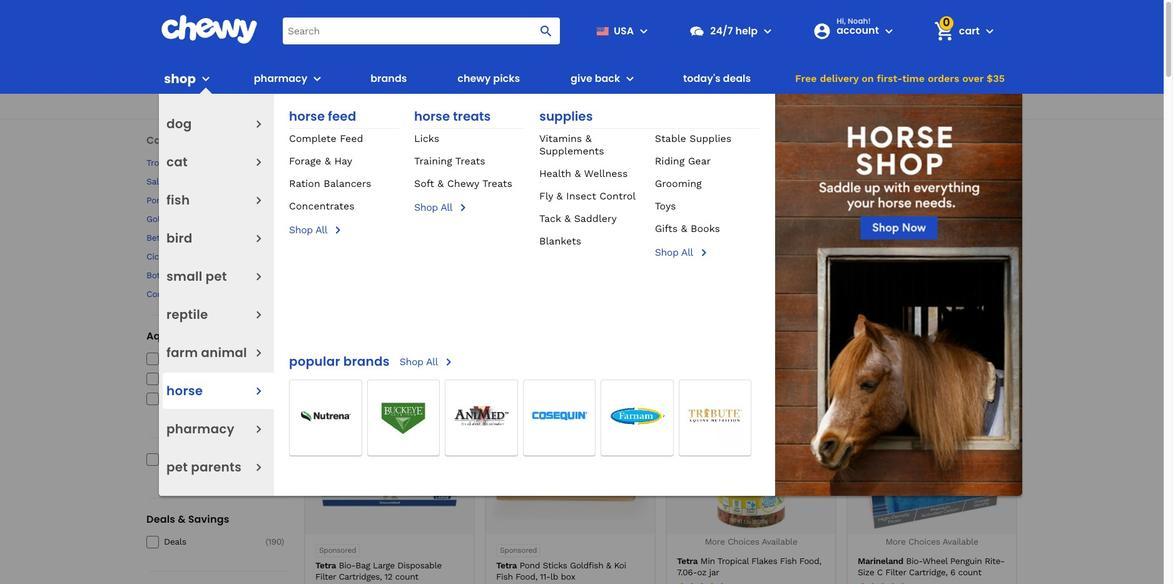 Task type: locate. For each thing, give the bounding box(es) containing it.
2 available from the left
[[943, 537, 979, 547]]

0 horizontal spatial type
[[201, 330, 226, 344]]

gear
[[688, 155, 711, 167]]

fish up "forage"
[[304, 135, 319, 144]]

tetra for bio-bag large disposable filter cartridges, 12 count
[[316, 561, 336, 571]]

bio- inside bio-bag large disposable filter cartridges, 12 count
[[339, 561, 356, 571]]

1 vertical spatial freshwater
[[164, 354, 209, 364]]

sponsored up "bag"
[[319, 547, 356, 555]]

more choices available up wheel
[[886, 537, 979, 547]]

blankets link
[[540, 235, 582, 247]]

goldfish up box
[[570, 561, 604, 571]]

feed
[[328, 108, 356, 125], [340, 133, 363, 145]]

bottom feeder down bird
[[146, 271, 206, 281]]

1 vertical spatial on
[[224, 474, 233, 483]]

cichlid inside marine, reef, or african cichlid tanks
[[195, 405, 222, 415]]

cartridge,
[[909, 568, 948, 578]]

( 1013 )
[[263, 233, 284, 243]]

choices for tropical
[[728, 537, 760, 547]]

account menu image
[[882, 23, 897, 39]]

2 choices from the left
[[909, 537, 941, 547]]

choices up wheel
[[909, 537, 941, 547]]

goldfish shop image
[[529, 178, 591, 241]]

freshwater down aquarium type
[[164, 354, 209, 364]]

by up balancers
[[347, 148, 367, 169]]

card
[[501, 99, 525, 113]]

more up min
[[705, 537, 725, 547]]

)
[[281, 214, 284, 224], [281, 233, 284, 243], [281, 354, 284, 364], [281, 537, 284, 547]]

choices
[[728, 537, 760, 547], [909, 537, 941, 547]]

freshwater up saltwater fish shop link
[[181, 158, 226, 168]]

0 vertical spatial by
[[352, 135, 360, 144]]

stable
[[655, 133, 687, 145]]

1 choices from the left
[[728, 537, 760, 547]]

0 horizontal spatial choices
[[728, 537, 760, 547]]

tropical
[[146, 158, 178, 168], [718, 556, 749, 566]]

betta fish shop link
[[146, 232, 253, 244]]

items image
[[934, 20, 956, 42]]

food, inside pond sticks goldfish & koi fish food, 11-lb box
[[516, 572, 538, 582]]

stable supplies link
[[655, 133, 732, 145]]

2 more choices available from the left
[[886, 537, 979, 547]]

more for min
[[705, 537, 725, 547]]

cat link
[[167, 148, 188, 176]]

1 sponsored from the left
[[319, 547, 356, 555]]

food, right flakes at the bottom right
[[800, 556, 822, 566]]

bottom feeder link
[[677, 178, 741, 255], [146, 270, 253, 281]]

available up flakes at the bottom right
[[762, 537, 798, 547]]

& up supplements
[[586, 133, 592, 145]]

0 vertical spatial pond shop
[[146, 195, 190, 205]]

feed for complete feed
[[340, 133, 363, 145]]

marine, reef, or african cichlid tanks link
[[164, 393, 253, 416]]

horse
[[167, 383, 203, 400]]

0 vertical spatial deals
[[723, 71, 751, 86]]

type down licks
[[406, 148, 444, 169]]

1 horizontal spatial filter
[[886, 568, 907, 578]]

feed down horse feed link
[[340, 133, 363, 145]]

more up marineland
[[886, 537, 906, 547]]

0 horizontal spatial pond shop
[[146, 195, 190, 205]]

food,
[[800, 556, 822, 566], [516, 572, 538, 582]]

shrimp down the coral & shrimp image
[[859, 245, 888, 255]]

0 horizontal spatial more choices available
[[705, 537, 798, 547]]

1 horizontal spatial coral
[[828, 245, 848, 255]]

& for gifts & books link at the right top of page
[[682, 223, 688, 235]]

2 horizontal spatial type
[[406, 148, 444, 169]]

bottom feeder down the books
[[679, 245, 739, 255]]

available up penguin
[[943, 537, 979, 547]]

2 vertical spatial goldfish
[[570, 561, 604, 571]]

tropical inside the min tropical flakes fish food, 7.06-oz jar
[[718, 556, 749, 566]]

type left licks
[[378, 135, 394, 144]]

6
[[951, 568, 956, 578]]

0 horizontal spatial available
[[762, 537, 798, 547]]

bio- for bag
[[339, 561, 356, 571]]

1 horizontal spatial goldfish
[[532, 245, 565, 255]]

cichlid down 'betta'
[[146, 252, 174, 262]]

fish menu image
[[251, 193, 267, 208]]

training
[[414, 155, 453, 167]]

sponsored for bio-
[[319, 547, 356, 555]]

coral & shrimp down small
[[146, 289, 207, 299]]

gifts
[[655, 223, 678, 235]]

reef,
[[196, 394, 213, 404]]

bio-
[[907, 556, 923, 566], [339, 561, 356, 571]]

goldfish down the tack
[[532, 245, 565, 255]]

free
[[796, 73, 817, 85]]

pharmacy menu image
[[310, 71, 325, 86]]

& inside the vitamins & supplements
[[586, 133, 592, 145]]

0 vertical spatial shop by fish type
[[332, 135, 394, 144]]

pond shop
[[146, 195, 190, 205], [613, 245, 656, 255]]

fish
[[304, 135, 319, 144], [362, 135, 376, 144], [371, 148, 402, 169], [188, 177, 204, 187], [170, 233, 187, 243], [781, 556, 797, 566], [496, 572, 513, 582]]

saltwater inside saltwater fish shop link
[[146, 177, 185, 187]]

riding gear
[[655, 155, 711, 167]]

more choices available up flakes at the bottom right
[[705, 537, 798, 547]]

1 vertical spatial shop by fish type
[[304, 148, 444, 169]]

1 vertical spatial pharmacy
[[167, 421, 235, 438]]

save an extra 5% on every order!
[[163, 474, 276, 483]]

choices up the min tropical flakes fish food, 7.06-oz jar
[[728, 537, 760, 547]]

& right fly
[[557, 190, 563, 202]]

pond inside pond sticks goldfish & koi fish food, 11-lb box
[[520, 561, 540, 571]]

buckeye image
[[368, 381, 440, 453]]

1 vertical spatial pond shop
[[613, 245, 656, 255]]

fish right flakes at the bottom right
[[781, 556, 797, 566]]

tropical freshwater shop link
[[146, 157, 253, 168]]

tropical freshwater shop image
[[380, 178, 442, 241]]

horse up licks link
[[414, 108, 450, 125]]

pharmacy link for pharmacy menu image
[[249, 64, 308, 94]]

goldfish shop down the tack
[[532, 245, 589, 255]]

0 vertical spatial on
[[862, 73, 874, 85]]

1 vertical spatial bottom feeder
[[146, 271, 206, 281]]

saltwater inside saltwater link
[[164, 374, 203, 384]]

treats down chewy picks 'link'
[[453, 108, 491, 125]]

horse inside horse feed link
[[289, 108, 325, 125]]

type
[[378, 135, 394, 144], [406, 148, 444, 169], [201, 330, 226, 344]]

saltwater
[[146, 177, 185, 187], [164, 374, 203, 384]]

fish left 11-
[[496, 572, 513, 582]]

more choices available for tropical
[[705, 537, 798, 547]]

0 vertical spatial tropical
[[146, 158, 178, 168]]

bag
[[356, 561, 370, 571]]

2 horizontal spatial tetra
[[677, 556, 698, 566]]

1 horizontal spatial goldfish shop link
[[528, 178, 592, 255]]

shop inside saltwater fish shop link
[[207, 177, 228, 187]]

1 vertical spatial bottom
[[146, 271, 176, 281]]

deals down save
[[146, 513, 175, 527]]

bottom
[[679, 245, 709, 255], [146, 271, 176, 281]]

5%
[[212, 474, 222, 483]]

supplies
[[690, 133, 732, 145]]

1 vertical spatial deals
[[146, 513, 175, 527]]

( for 2595
[[259, 354, 262, 364]]

treats down training treats link
[[483, 178, 513, 190]]

pharmacy down marine, reef, or african cichlid tanks on the left of page
[[167, 421, 235, 438]]

2 horizontal spatial cichlid
[[770, 245, 797, 255]]

tetra for min tropical flakes fish food, 7.06-oz jar
[[677, 556, 698, 566]]

filter inside "bio-wheel penguin rite- size c filter cartridge, 6 count"
[[886, 568, 907, 578]]

0 horizontal spatial goldfish shop link
[[146, 214, 253, 225]]

pond up 11-
[[520, 561, 540, 571]]

pond down saddlery
[[613, 245, 633, 255]]

list
[[304, 178, 1018, 278]]

site banner
[[0, 0, 1164, 496]]

1 horse from the left
[[289, 108, 325, 125]]

1 horizontal spatial pharmacy
[[254, 71, 308, 86]]

1 vertical spatial bottom feeder link
[[146, 270, 253, 281]]

& right the tack
[[565, 213, 571, 225]]

0 horizontal spatial goldfish
[[146, 214, 180, 224]]

coral & shrimp link
[[826, 178, 890, 255], [146, 289, 253, 300]]

bottom down gifts & books
[[679, 245, 709, 255]]

1 horizontal spatial coral & shrimp
[[828, 245, 888, 255]]

4 ) from the top
[[281, 537, 284, 547]]

small pet menu image
[[251, 269, 267, 285]]

0 horizontal spatial food,
[[516, 572, 538, 582]]

min
[[701, 556, 715, 566]]

pet right small
[[206, 268, 227, 285]]

deals for deals "link"
[[164, 537, 186, 547]]

1 vertical spatial coral & shrimp
[[146, 289, 207, 299]]

2422
[[262, 177, 281, 187]]

treats up soft & chewy treats at the left
[[456, 155, 486, 167]]

treats for training treats
[[456, 155, 486, 167]]

coral down the coral & shrimp image
[[828, 245, 848, 255]]

freshwater inside freshwater link
[[164, 354, 209, 364]]

goldfish shop link
[[528, 178, 592, 255], [146, 214, 253, 225]]

fish inside the min tropical flakes fish food, 7.06-oz jar
[[781, 556, 797, 566]]

nutrena image
[[290, 381, 362, 453]]

1 vertical spatial pharmacy link
[[167, 416, 235, 443]]

chewy down training treats link
[[448, 178, 480, 190]]

food, left 11-
[[516, 572, 538, 582]]

deals & savings
[[146, 513, 230, 527]]

& for the fly & insect control link in the top of the page
[[557, 190, 563, 202]]

0 vertical spatial saltwater
[[146, 177, 185, 187]]

& right 'gifts'
[[682, 223, 688, 235]]

1 vertical spatial feeder
[[179, 271, 206, 281]]

shop all link up buckeye image
[[400, 355, 456, 370]]

shrimp
[[859, 245, 888, 255], [178, 289, 207, 299]]

1 available from the left
[[762, 537, 798, 547]]

training treats link
[[414, 155, 486, 167]]

0 horizontal spatial goldfish shop
[[146, 214, 203, 224]]

deals down deals & savings
[[164, 537, 186, 547]]

2 horizontal spatial goldfish
[[570, 561, 604, 571]]

1 vertical spatial pet
[[167, 459, 188, 476]]

1 horizontal spatial type
[[378, 135, 394, 144]]

bird
[[167, 230, 193, 247]]

2 more from the left
[[886, 537, 906, 547]]

filter inside bio-bag large disposable filter cartridges, 12 count
[[316, 572, 336, 582]]

chewy support image
[[689, 23, 706, 39]]

1 vertical spatial coral
[[146, 289, 167, 299]]

1 horizontal spatial tetra
[[496, 561, 517, 571]]

pharmacy link down marine, reef, or african cichlid tanks on the left of page
[[167, 416, 235, 443]]

saltwater fish shop image
[[454, 178, 517, 241]]

pharmacy left pharmacy menu image
[[254, 71, 308, 86]]

0 horizontal spatial pharmacy link
[[167, 416, 235, 443]]

use
[[640, 99, 659, 113]]

filter right c at right bottom
[[886, 568, 907, 578]]

0 vertical spatial bottom feeder
[[679, 245, 739, 255]]

cichlid inside list
[[770, 245, 797, 255]]

1 vertical spatial by
[[347, 148, 367, 169]]

horse menu image
[[251, 383, 267, 399]]

wellness
[[584, 168, 628, 180]]

more for bio-
[[886, 537, 906, 547]]

( for 1013
[[263, 233, 265, 243]]

all up buckeye image
[[426, 356, 438, 368]]

1 more choices available from the left
[[705, 537, 798, 547]]

pet left extra
[[167, 459, 188, 476]]

bottom feeder
[[679, 245, 739, 255], [146, 271, 206, 281]]

shop all link
[[414, 200, 525, 215], [289, 223, 399, 238], [655, 245, 761, 260], [400, 355, 456, 370]]

1 horizontal spatial food,
[[800, 556, 822, 566]]

tropical up jar
[[718, 556, 749, 566]]

2 ) from the top
[[281, 233, 284, 243]]

1 horizontal spatial pharmacy link
[[249, 64, 308, 94]]

deals inside "link"
[[164, 537, 186, 547]]

1 vertical spatial saltwater
[[164, 374, 203, 384]]

farm animal link
[[167, 339, 247, 367]]

brands link
[[366, 64, 412, 94]]

1 vertical spatial shrimp
[[178, 289, 207, 299]]

more choices available for wheel
[[886, 537, 979, 547]]

0 horizontal spatial shrimp
[[178, 289, 207, 299]]

saltwater link
[[164, 373, 253, 385]]

small pet
[[167, 268, 227, 285]]

feed up complete feed link
[[328, 108, 356, 125]]

farm animal menu image
[[251, 345, 267, 361]]

tribute equine nutrition image
[[680, 381, 751, 453]]

tropical down category
[[146, 158, 178, 168]]

size
[[858, 568, 875, 578]]

oz
[[698, 568, 707, 578]]

pond inside list
[[613, 245, 633, 255]]

available for flakes
[[762, 537, 798, 547]]

koi
[[614, 561, 627, 571]]

0 horizontal spatial coral & shrimp
[[146, 289, 207, 299]]

1 horizontal spatial count
[[959, 568, 982, 578]]

1 horizontal spatial pet
[[206, 268, 227, 285]]

1 vertical spatial treats
[[456, 155, 486, 167]]

chewy up egift at the left top of the page
[[458, 71, 491, 86]]

tetra left "bag"
[[316, 561, 336, 571]]

0 horizontal spatial on
[[224, 474, 233, 483]]

horse treats link
[[414, 108, 525, 129]]

feeder down betta fish shop link at the left top of page
[[179, 271, 206, 281]]

& down small
[[170, 289, 175, 299]]

cichlid down cichlid image
[[770, 245, 797, 255]]

$35
[[987, 73, 1005, 85]]

shrimp down small pet
[[178, 289, 207, 299]]

on left first-
[[862, 73, 874, 85]]

1 vertical spatial chewy
[[448, 178, 480, 190]]

bird menu image
[[251, 231, 267, 246]]

3 ) from the top
[[281, 354, 284, 364]]

( 190 )
[[266, 537, 284, 547]]

account
[[837, 23, 880, 37]]

( for 3068
[[259, 158, 261, 168]]

or
[[216, 394, 224, 404]]

shop all down soft in the top left of the page
[[414, 202, 453, 213]]

0 vertical spatial food,
[[800, 556, 822, 566]]

egift
[[474, 99, 499, 113]]

horse for horse feed
[[289, 108, 325, 125]]

type up 'farm animal'
[[201, 330, 226, 344]]

1 ) from the top
[[281, 214, 284, 224]]

pond shop link
[[602, 178, 667, 255], [146, 195, 253, 206]]

& left savings
[[178, 513, 186, 527]]

today's deals link
[[679, 64, 756, 94]]

0 horizontal spatial pharmacy
[[167, 421, 235, 438]]

pond shop down saltwater fish shop
[[146, 195, 190, 205]]

vitamins & supplements link
[[540, 133, 605, 157]]

1 horizontal spatial cichlid
[[195, 405, 222, 415]]

shop by fish type up balancers
[[304, 148, 444, 169]]

1 horizontal spatial bio-
[[907, 556, 923, 566]]

forage & hay link
[[289, 155, 352, 167]]

goldfish shop link inside list
[[528, 178, 592, 255]]

1 horizontal spatial feeder
[[711, 245, 739, 255]]

health & wellness link
[[540, 168, 628, 180]]

give back
[[571, 71, 621, 86]]

& left hay at the top
[[325, 155, 331, 167]]

0 horizontal spatial horse
[[289, 108, 325, 125]]

goldfish
[[146, 214, 180, 224], [532, 245, 565, 255], [570, 561, 604, 571]]

fish right hay at the top
[[371, 148, 402, 169]]

freshwater link
[[164, 353, 253, 365]]

0 vertical spatial pharmacy
[[254, 71, 308, 86]]

1 vertical spatial food,
[[516, 572, 538, 582]]

bottom down 'betta'
[[146, 271, 176, 281]]

bio- up cartridges,
[[339, 561, 356, 571]]

shop
[[164, 70, 196, 87]]

horse inside horse treats link
[[414, 108, 450, 125]]

0 vertical spatial shrimp
[[859, 245, 888, 255]]

goldfish shop inside list
[[532, 245, 589, 255]]

( for 19
[[271, 289, 273, 299]]

menu image
[[198, 71, 213, 86]]

1 horizontal spatial available
[[943, 537, 979, 547]]

small pet link
[[167, 263, 227, 290]]

bio- inside "bio-wheel penguin rite- size c filter cartridge, 6 count"
[[907, 556, 923, 566]]

( 47
[[270, 271, 281, 281]]

2 horse from the left
[[414, 108, 450, 125]]

feeder down the books
[[711, 245, 739, 255]]

bio- up cartridge,
[[907, 556, 923, 566]]

pond shop down 'gifts'
[[613, 245, 656, 255]]

0 vertical spatial goldfish
[[146, 214, 180, 224]]

coral down small
[[146, 289, 167, 299]]

0 horizontal spatial coral & shrimp link
[[146, 289, 253, 300]]

deals right today's
[[723, 71, 751, 86]]

sponsored up pond sticks goldfish & koi fish food, 11-lb box
[[500, 547, 537, 555]]

available
[[762, 537, 798, 547], [943, 537, 979, 547]]

goldfish inside pond sticks goldfish & koi fish food, 11-lb box
[[570, 561, 604, 571]]

2 vertical spatial pond
[[520, 561, 540, 571]]

hay
[[335, 155, 352, 167]]

1 vertical spatial type
[[406, 148, 444, 169]]

1 horizontal spatial choices
[[909, 537, 941, 547]]

shop all right brands
[[400, 356, 438, 368]]

pond down saltwater fish shop
[[146, 195, 167, 205]]

0 horizontal spatial feeder
[[179, 271, 206, 281]]

treats for horse treats
[[453, 108, 491, 125]]

1 horizontal spatial more choices available
[[886, 537, 979, 547]]

sponsored for pond
[[500, 547, 537, 555]]

goldfish up 'betta'
[[146, 214, 180, 224]]

2 horizontal spatial pond
[[613, 245, 633, 255]]

saltwater up fish
[[146, 177, 185, 187]]

horse treats
[[414, 108, 491, 125]]

tetra left sticks
[[496, 561, 517, 571]]

coral & shrimp down the coral & shrimp image
[[828, 245, 888, 255]]

1 vertical spatial tropical
[[718, 556, 749, 566]]

free delivery on first-time orders over $35 button
[[792, 64, 1009, 94]]

1 more from the left
[[705, 537, 725, 547]]

saltwater up marine, in the bottom of the page
[[164, 374, 203, 384]]

1 horizontal spatial on
[[862, 73, 874, 85]]

orders
[[928, 73, 960, 85]]

1 horizontal spatial pond shop link
[[602, 178, 667, 255]]

feeder
[[711, 245, 739, 255], [179, 271, 206, 281]]

& for forage & hay link at top
[[325, 155, 331, 167]]

( for 190
[[266, 537, 268, 547]]

& right soft in the top left of the page
[[438, 178, 444, 190]]

marine,
[[164, 394, 193, 404]]

goldfish shop up "betta fish shop"
[[146, 214, 203, 224]]

pet parents link
[[167, 454, 242, 481]]

2 sponsored from the left
[[500, 547, 537, 555]]

deals inside 'link'
[[723, 71, 751, 86]]

1 horizontal spatial tropical
[[718, 556, 749, 566]]

feeder inside list
[[711, 245, 739, 255]]

1 vertical spatial feed
[[340, 133, 363, 145]]

( for 47
[[270, 271, 272, 281]]

freshwater inside tropical freshwater shop link
[[181, 158, 226, 168]]

cichlid down reef,
[[195, 405, 222, 415]]

give back menu image
[[623, 71, 638, 86]]

count down disposable
[[395, 572, 419, 582]]

by down horse feed link
[[352, 135, 360, 144]]

0 horizontal spatial filter
[[316, 572, 336, 582]]

0 vertical spatial freshwater
[[181, 158, 226, 168]]

category
[[146, 133, 195, 148]]

0 horizontal spatial sponsored
[[319, 547, 356, 555]]

reptile
[[167, 306, 208, 324]]

& right the health
[[575, 168, 581, 180]]

chewy picks
[[458, 71, 520, 86]]

horse up complete
[[289, 108, 325, 125]]

grooming link
[[655, 178, 702, 190]]

soft & chewy treats
[[414, 178, 513, 190]]

0 vertical spatial pond
[[146, 195, 167, 205]]

pond shop inside list
[[613, 245, 656, 255]]

feed for horse feed
[[328, 108, 356, 125]]



Task type: vqa. For each thing, say whether or not it's contained in the screenshot.
Fly & Insect Control
yes



Task type: describe. For each thing, give the bounding box(es) containing it.
24/7 help
[[711, 23, 758, 38]]

pharmacy menu image
[[251, 422, 267, 437]]

large
[[373, 561, 395, 571]]

& for vitamins & supplements 'link'
[[586, 133, 592, 145]]

horse link
[[167, 378, 203, 405]]

help menu image
[[761, 23, 776, 39]]

bio- for wheel
[[907, 556, 923, 566]]

complete feed link
[[289, 133, 363, 145]]

0
[[943, 15, 951, 30]]

dog menu image
[[251, 116, 267, 132]]

betta fish shop
[[146, 233, 210, 243]]

wheel
[[923, 556, 948, 566]]

101 link
[[267, 251, 284, 262]]

0 horizontal spatial cichlid
[[146, 252, 174, 262]]

ration balancers link
[[289, 178, 372, 190]]

deals for deals & savings
[[146, 513, 175, 527]]

farnam image
[[602, 381, 673, 453]]

flakes
[[752, 556, 778, 566]]

7.06-
[[677, 568, 698, 578]]

1743
[[264, 374, 281, 384]]

0 vertical spatial type
[[378, 135, 394, 144]]

all down the concentrates link
[[316, 224, 328, 236]]

) for ( 190 )
[[281, 537, 284, 547]]

farm animal
[[167, 344, 247, 362]]

) for ( 2595 )
[[281, 354, 284, 364]]

all down soft & chewy treats link
[[441, 202, 453, 213]]

dog link
[[167, 110, 192, 138]]

cat
[[167, 153, 188, 171]]

24/7 help link
[[684, 16, 758, 46]]

submit search image
[[539, 23, 554, 39]]

0 horizontal spatial cichlid link
[[146, 251, 253, 262]]

farm
[[167, 344, 198, 362]]

saltwater for saltwater
[[164, 374, 203, 384]]

count inside bio-bag large disposable filter cartridges, 12 count
[[395, 572, 419, 582]]

tetra for pond sticks goldfish & koi fish food, 11-lb box
[[496, 561, 517, 571]]

box
[[561, 572, 576, 582]]

concentrates
[[289, 200, 355, 212]]

coral inside list
[[828, 245, 848, 255]]

fish down horse feed link
[[362, 135, 376, 144]]

shop all link down concentrates
[[289, 223, 399, 238]]

0 horizontal spatial bottom
[[146, 271, 176, 281]]

count inside "bio-wheel penguin rite- size c filter cartridge, 6 count"
[[959, 568, 982, 578]]

11-
[[540, 572, 551, 582]]

& for tack & saddlery link
[[565, 213, 571, 225]]

saltwater for saltwater fish shop
[[146, 177, 185, 187]]

aquarium
[[146, 330, 199, 344]]

toys link
[[655, 200, 676, 212]]

penguin
[[951, 556, 983, 566]]

shop all link down the books
[[655, 245, 761, 260]]

reptile menu image
[[251, 307, 267, 323]]

forage
[[289, 155, 322, 167]]

24/7
[[711, 23, 734, 38]]

gifts & books link
[[655, 223, 721, 235]]

0 vertical spatial coral & shrimp
[[828, 245, 888, 255]]

choices for wheel
[[909, 537, 941, 547]]

3068
[[261, 158, 281, 168]]

betta
[[146, 233, 167, 243]]

bottom inside list
[[679, 245, 709, 255]]

forage & hay
[[289, 155, 352, 167]]

saltwater fish shop
[[146, 177, 228, 187]]

$20 egift card with $49+ first order* use welcome
[[453, 99, 712, 113]]

cichlid image
[[752, 178, 815, 241]]

cart menu image
[[983, 23, 998, 39]]

soft
[[414, 178, 434, 190]]

today's
[[684, 71, 721, 86]]

1 horizontal spatial coral & shrimp link
[[826, 178, 890, 255]]

deals link
[[164, 537, 253, 548]]

fish inside pond sticks goldfish & koi fish food, 11-lb box
[[496, 572, 513, 582]]

shop inside tropical freshwater shop link
[[228, 158, 249, 168]]

fly & insect control
[[540, 190, 636, 202]]

all down gifts & books
[[682, 247, 694, 259]]

fish down tropical freshwater shop
[[188, 177, 204, 187]]

time
[[903, 73, 925, 85]]

shop all link down soft & chewy treats link
[[414, 200, 525, 215]]

complete
[[289, 133, 337, 145]]

1 vertical spatial coral & shrimp link
[[146, 289, 253, 300]]

coral & shrimp image
[[827, 178, 889, 241]]

ration balancers
[[289, 178, 372, 190]]

) for ( 1013 )
[[281, 233, 284, 243]]

bio-wheel penguin rite- size c filter cartridge, 6 count
[[858, 556, 1005, 578]]

2422 link
[[260, 176, 284, 187]]

ration
[[289, 178, 320, 190]]

order!
[[256, 474, 276, 483]]

& for health & wellness link
[[575, 168, 581, 180]]

soft & chewy treats link
[[414, 178, 513, 190]]

0 horizontal spatial pet
[[167, 459, 188, 476]]

supplies
[[540, 108, 593, 125]]

chewy inside 'link'
[[458, 71, 491, 86]]

marineland
[[858, 556, 904, 566]]

aquarium type
[[146, 330, 226, 344]]

animed image
[[446, 381, 518, 453]]

pond sticks goldfish & koi fish food, 11-lb box
[[496, 561, 627, 582]]

disposable
[[398, 561, 442, 571]]

shop inside betta fish shop link
[[189, 233, 210, 243]]

fish right 'betta'
[[170, 233, 187, 243]]

lb
[[551, 572, 558, 582]]

available for penguin
[[943, 537, 979, 547]]

0 horizontal spatial tropical
[[146, 158, 178, 168]]

cat menu image
[[251, 154, 267, 170]]

menu image
[[637, 23, 652, 39]]

& for the bottom coral & shrimp link
[[170, 289, 175, 299]]

( for 1272
[[262, 195, 264, 205]]

1 horizontal spatial bottom feeder
[[679, 245, 739, 255]]

delivery
[[820, 73, 859, 85]]

betta fish shop image
[[305, 178, 368, 241]]

pond shop image
[[603, 178, 666, 241]]

pet parents menu image
[[251, 460, 267, 475]]

vitamins & supplements
[[540, 133, 605, 157]]

& for soft & chewy treats link
[[438, 178, 444, 190]]

fly & insect control link
[[540, 190, 636, 202]]

0 horizontal spatial pond shop link
[[146, 195, 253, 206]]

toys
[[655, 200, 676, 212]]

Search text field
[[283, 18, 560, 44]]

horse for horse treats
[[414, 108, 450, 125]]

1153
[[266, 214, 281, 224]]

1 vertical spatial goldfish
[[532, 245, 565, 255]]

usa button
[[592, 16, 652, 46]]

training treats
[[414, 155, 486, 167]]

supplements
[[540, 145, 605, 157]]

on inside button
[[862, 73, 874, 85]]

& down the coral & shrimp image
[[851, 245, 856, 255]]

hi,
[[837, 15, 847, 26]]

& inside pond sticks goldfish & koi fish food, 11-lb box
[[607, 561, 612, 571]]

vitamins
[[540, 133, 582, 145]]

health
[[540, 168, 572, 180]]

0 vertical spatial pet
[[206, 268, 227, 285]]

saltwater fish shop link
[[146, 176, 253, 187]]

1 horizontal spatial shrimp
[[859, 245, 888, 255]]

0 vertical spatial goldfish shop
[[146, 214, 203, 224]]

shop all down the concentrates link
[[289, 224, 328, 236]]

parents
[[191, 459, 242, 476]]

rite-
[[985, 556, 1005, 566]]

cosequin image
[[524, 381, 596, 453]]

bio-bag large disposable filter cartridges, 12 count
[[316, 561, 442, 582]]

horse feed link
[[289, 108, 399, 129]]

fish link
[[304, 135, 319, 144]]

over
[[963, 73, 984, 85]]

stable supplies
[[655, 133, 732, 145]]

0 horizontal spatial pond
[[146, 195, 167, 205]]

bottom feeder image
[[678, 178, 740, 241]]

food, inside the min tropical flakes fish food, 7.06-oz jar
[[800, 556, 822, 566]]

shop all down 'gifts'
[[655, 247, 694, 259]]

190
[[268, 537, 281, 547]]

2 vertical spatial treats
[[483, 178, 513, 190]]

complete feed
[[289, 133, 363, 145]]

fish link
[[167, 187, 190, 214]]

1013
[[265, 233, 281, 243]]

c
[[878, 568, 883, 578]]

supplies link
[[540, 108, 761, 129]]

pharmacy link for pharmacy menu icon
[[167, 416, 235, 443]]

popular
[[289, 353, 340, 371]]

saddlery
[[575, 213, 617, 225]]

give
[[571, 71, 593, 86]]

list containing goldfish shop
[[304, 178, 1018, 278]]

1 horizontal spatial cichlid link
[[751, 178, 816, 255]]

first-
[[877, 73, 903, 85]]

0 vertical spatial bottom feeder link
[[677, 178, 741, 255]]

with
[[528, 99, 550, 113]]

chewy home image
[[161, 15, 258, 44]]

brands
[[343, 353, 390, 371]]

Product search field
[[283, 18, 560, 44]]



